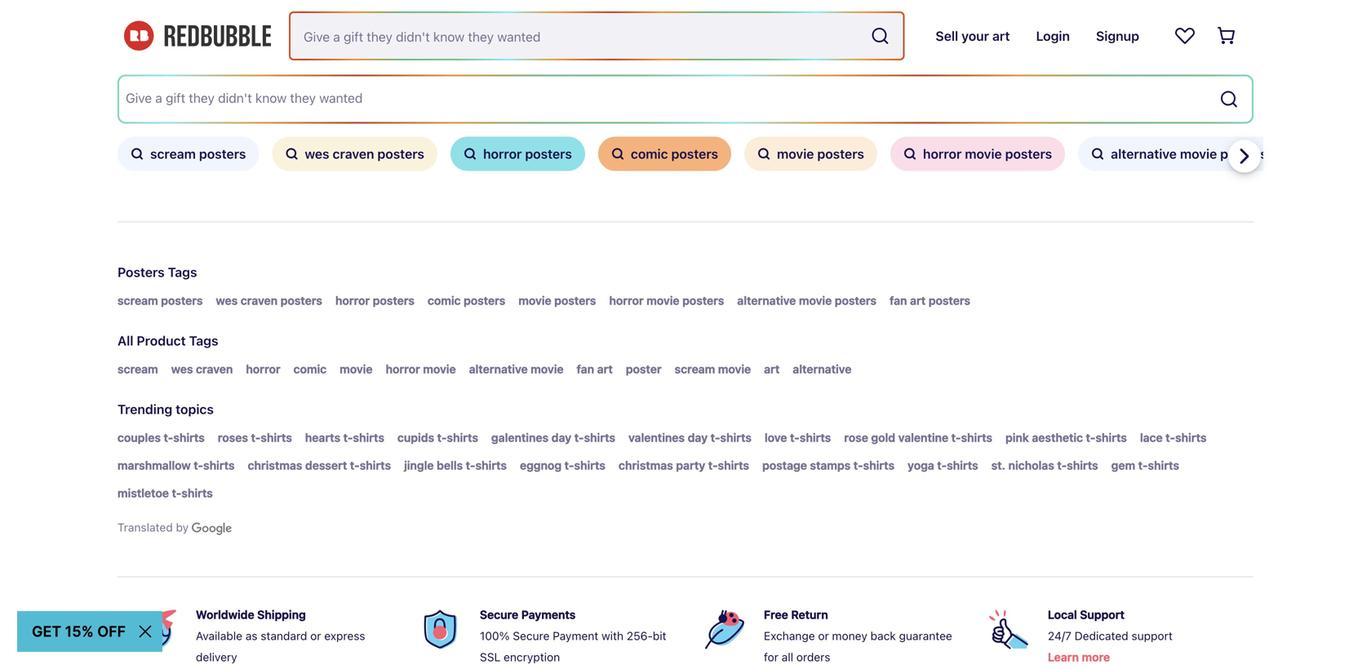 Task type: describe. For each thing, give the bounding box(es) containing it.
trust signals element
[[118, 591, 1254, 669]]

all
[[782, 651, 793, 664]]

1 vertical spatial comic posters
[[428, 294, 506, 307]]

bells
[[437, 459, 463, 472]]

valentines day t-shirts link
[[629, 428, 752, 448]]

search image for scream posters
[[131, 147, 144, 160]]

1 vertical spatial secure
[[513, 629, 550, 643]]

0 horizontal spatial alternative movie posters
[[737, 294, 877, 307]]

Search term search field
[[291, 13, 864, 59]]

1 horizontal spatial art
[[764, 362, 780, 376]]

worldwide shipping image
[[137, 610, 176, 649]]

horror link
[[246, 360, 280, 379]]

shirts up jingle bells t-shirts
[[447, 431, 478, 444]]

different?
[[289, 12, 362, 31]]

wes for horror
[[171, 362, 193, 376]]

gem
[[1112, 459, 1136, 472]]

alternative inside alternative movie posters link
[[737, 294, 796, 307]]

0 vertical spatial wes craven posters
[[305, 146, 424, 162]]

trending
[[118, 402, 172, 417]]

posters link
[[118, 264, 165, 280]]

search image for wes craven posters
[[285, 147, 298, 160]]

cupids t-shirts
[[397, 431, 478, 444]]

art for fan art
[[597, 362, 613, 376]]

worldwide shipping available as standard or express delivery
[[196, 608, 365, 664]]

love t-shirts
[[765, 431, 831, 444]]

local support element
[[983, 604, 1241, 669]]

marshmallow
[[118, 459, 191, 472]]

looking for something different? search below.
[[118, 12, 362, 52]]

posters inside alternative movie posters link
[[835, 294, 877, 307]]

wes craven
[[171, 362, 233, 376]]

t- up eggnog t-shirts
[[574, 431, 584, 444]]

100%
[[480, 629, 510, 643]]

love
[[765, 431, 787, 444]]

horror inside horror posters link
[[335, 294, 370, 307]]

fan art
[[577, 362, 613, 376]]

shirts left love
[[720, 431, 752, 444]]

by
[[176, 521, 189, 534]]

day for galentines
[[552, 431, 572, 444]]

shirts right the lace
[[1175, 431, 1207, 444]]

wes for horror posters
[[216, 294, 238, 307]]

secure payments 100% secure payment with 256-bit ssl encryption
[[480, 608, 667, 664]]

for inside free return exchange or money back guarantee for all orders
[[764, 651, 779, 664]]

posters inside scream posters link
[[161, 294, 203, 307]]

eggnog t-shirts
[[520, 459, 606, 472]]

learn
[[1048, 651, 1079, 664]]

mistletoe
[[118, 486, 169, 500]]

poster
[[626, 362, 662, 376]]

jingle bells t-shirts link
[[404, 456, 507, 475]]

art for fan art posters
[[910, 294, 926, 307]]

rose
[[844, 431, 868, 444]]

something
[[205, 12, 285, 31]]

alternative link
[[793, 360, 852, 379]]

posters inside horror posters link
[[373, 294, 415, 307]]

postage stamps t-shirts link
[[762, 456, 895, 475]]

worldwide
[[196, 608, 254, 622]]

translated
[[118, 521, 173, 534]]

t- down pink aesthetic t-shirts link
[[1057, 459, 1067, 472]]

t- down trending topics
[[164, 431, 173, 444]]

back
[[871, 629, 896, 643]]

search image for comic posters
[[611, 147, 624, 160]]

eggnog
[[520, 459, 562, 472]]

1 vertical spatial wes craven posters
[[216, 294, 322, 307]]

encryption
[[504, 651, 560, 664]]

valentines
[[629, 431, 685, 444]]

shirts down "hearts t-shirts" link
[[360, 459, 391, 472]]

1 vertical spatial scream posters
[[118, 294, 203, 307]]

horror movie posters link
[[609, 291, 724, 311]]

1 vertical spatial tags
[[189, 333, 218, 348]]

horror movie
[[386, 362, 456, 376]]

comic posters link
[[428, 291, 506, 311]]

product
[[137, 333, 186, 348]]

t- up mistletoe t-shirts
[[194, 459, 203, 472]]

posters inside wes craven posters link
[[281, 294, 322, 307]]

lace
[[1140, 431, 1163, 444]]

love t-shirts link
[[765, 428, 831, 448]]

express
[[324, 629, 365, 643]]

fan art posters
[[890, 294, 971, 307]]

translated by
[[118, 521, 192, 534]]

t- right cupids
[[437, 431, 447, 444]]

dedicated
[[1075, 629, 1129, 643]]

jingle
[[404, 459, 434, 472]]

mistletoe t-shirts
[[118, 486, 213, 500]]

shirts down galentines
[[475, 459, 507, 472]]

jingle bells t-shirts
[[404, 459, 507, 472]]

lace t-shirts
[[1140, 431, 1207, 444]]

0 vertical spatial tags
[[168, 264, 197, 280]]

shirts down pink aesthetic t-shirts link
[[1067, 459, 1098, 472]]

t- right aesthetic
[[1086, 431, 1096, 444]]

secure payments image
[[421, 610, 460, 649]]

money
[[832, 629, 868, 643]]

0 vertical spatial horror posters
[[483, 146, 572, 162]]

scream movie link
[[675, 360, 751, 379]]

christmas dessert t-shirts link
[[248, 456, 391, 475]]

shirts down galentines day t-shirts link
[[574, 459, 606, 472]]

1 horizontal spatial horror movie posters
[[923, 146, 1052, 162]]

wes craven link
[[171, 360, 233, 379]]

horror movie link
[[386, 360, 456, 379]]

pink aesthetic t-shirts link
[[1006, 428, 1127, 448]]

t- right 'hearts'
[[343, 431, 353, 444]]

available
[[196, 629, 242, 643]]

comic link
[[294, 360, 327, 379]]

shirts inside "link"
[[1148, 459, 1179, 472]]

yoga  t-shirts
[[908, 459, 978, 472]]

shirts down roses
[[203, 459, 235, 472]]

none field search term
[[291, 13, 903, 59]]

postage stamps t-shirts
[[762, 459, 895, 472]]

t- right roses
[[251, 431, 261, 444]]

payment
[[553, 629, 599, 643]]

rose gold valentine t-shirts link
[[844, 428, 993, 448]]

shirts up st.
[[961, 431, 993, 444]]

scream posters link
[[118, 291, 203, 311]]

search
[[118, 37, 161, 52]]

t- right dessert
[[350, 459, 360, 472]]

topics
[[176, 402, 214, 417]]

lace t-shirts link
[[1140, 428, 1207, 448]]

pink
[[1006, 431, 1029, 444]]

shirts left st.
[[947, 459, 978, 472]]

shirts up postage stamps t-shirts
[[800, 431, 831, 444]]

looking
[[118, 12, 177, 31]]

st. nicholas t-shirts
[[991, 459, 1098, 472]]

bit
[[653, 629, 667, 643]]

gem t-shirts
[[1112, 459, 1179, 472]]



Task type: vqa. For each thing, say whether or not it's contained in the screenshot.
Phone Cases
no



Task type: locate. For each thing, give the bounding box(es) containing it.
with
[[602, 629, 624, 643]]

galentines day t-shirts link
[[491, 428, 615, 448]]

2 christmas from the left
[[619, 459, 673, 472]]

2 horizontal spatial art
[[910, 294, 926, 307]]

worldwide shipping element
[[131, 604, 389, 669]]

t- up yoga  t-shirts
[[952, 431, 961, 444]]

yoga
[[908, 459, 934, 472]]

2 vertical spatial craven
[[196, 362, 233, 376]]

1 vertical spatial wes
[[216, 294, 238, 307]]

or up 'orders'
[[818, 629, 829, 643]]

christmas inside 'christmas dessert t-shirts' link
[[248, 459, 302, 472]]

t- right yoga
[[937, 459, 947, 472]]

1 horizontal spatial for
[[764, 651, 779, 664]]

hearts t-shirts link
[[305, 428, 384, 448]]

more
[[1082, 651, 1110, 664]]

st. nicholas t-shirts link
[[991, 456, 1098, 475]]

2 vertical spatial comic
[[294, 362, 327, 376]]

0 horizontal spatial for
[[181, 12, 202, 31]]

1 day from the left
[[552, 431, 572, 444]]

1 horizontal spatial christmas
[[619, 459, 673, 472]]

1 search image from the left
[[758, 147, 771, 160]]

0 horizontal spatial horror posters
[[335, 294, 415, 307]]

st.
[[991, 459, 1006, 472]]

0 vertical spatial comic posters
[[631, 146, 718, 162]]

gold
[[871, 431, 896, 444]]

local support 24/7 dedicated support learn more
[[1048, 608, 1173, 664]]

2 horizontal spatial wes
[[305, 146, 329, 162]]

search image for horror movie posters
[[904, 147, 917, 160]]

0 horizontal spatial christmas
[[248, 459, 302, 472]]

t- right party
[[708, 459, 718, 472]]

shirts right 'hearts'
[[353, 431, 384, 444]]

search image for alternative movie posters
[[1091, 147, 1105, 160]]

t- inside "link"
[[1138, 459, 1148, 472]]

posters inside movie posters link
[[554, 294, 596, 307]]

movie inside "link"
[[718, 362, 751, 376]]

tags up wes craven
[[189, 333, 218, 348]]

0 vertical spatial scream posters
[[150, 146, 246, 162]]

secure
[[480, 608, 519, 622], [513, 629, 550, 643]]

all product tags
[[118, 333, 218, 348]]

alternative movie
[[469, 362, 564, 376]]

1 horizontal spatial or
[[818, 629, 829, 643]]

1 vertical spatial horror movie posters
[[609, 294, 724, 307]]

posters inside horror movie posters link
[[682, 294, 724, 307]]

redbubble logo image
[[124, 21, 271, 51]]

secure up 100%
[[480, 608, 519, 622]]

for up below.
[[181, 12, 202, 31]]

fan for fan art
[[577, 362, 594, 376]]

5 search image from the left
[[904, 147, 917, 160]]

1 horizontal spatial search image
[[1091, 147, 1105, 160]]

yoga  t-shirts link
[[908, 456, 978, 475]]

local
[[1048, 608, 1077, 622]]

0 vertical spatial fan
[[890, 294, 907, 307]]

eggnog t-shirts link
[[520, 456, 606, 475]]

craven for horror
[[196, 362, 233, 376]]

t- right the lace
[[1166, 431, 1175, 444]]

for
[[181, 12, 202, 31], [764, 651, 779, 664]]

couples t-shirts link
[[118, 428, 205, 448]]

1 horizontal spatial comic
[[428, 294, 461, 307]]

posters inside fan art posters link
[[929, 294, 971, 307]]

all
[[118, 333, 133, 348]]

scream
[[150, 146, 196, 162], [118, 294, 158, 307], [118, 362, 158, 376], [675, 362, 715, 376]]

galentines day t-shirts
[[491, 431, 615, 444]]

art link
[[764, 360, 780, 379]]

1 vertical spatial for
[[764, 651, 779, 664]]

0 horizontal spatial movie posters
[[519, 294, 596, 307]]

0 vertical spatial comic
[[631, 146, 668, 162]]

tags up scream posters link
[[168, 264, 197, 280]]

christmas dessert t-shirts
[[248, 459, 391, 472]]

day up eggnog t-shirts
[[552, 431, 572, 444]]

2 search image from the left
[[1091, 147, 1105, 160]]

guarantee
[[899, 629, 952, 643]]

search image for horror posters
[[464, 147, 477, 160]]

t- right gem
[[1138, 459, 1148, 472]]

1 vertical spatial craven
[[241, 294, 278, 307]]

or inside worldwide shipping available as standard or express delivery
[[310, 629, 321, 643]]

or left express
[[310, 629, 321, 643]]

stamps
[[810, 459, 851, 472]]

1 vertical spatial comic
[[428, 294, 461, 307]]

t- up christmas party t-shirts
[[711, 431, 720, 444]]

scream inside "link"
[[675, 362, 715, 376]]

support
[[1080, 608, 1125, 622]]

t- right bells
[[466, 459, 475, 472]]

1 horizontal spatial alternative movie posters
[[1111, 146, 1267, 162]]

shirts right roses
[[261, 431, 292, 444]]

valentines day t-shirts
[[629, 431, 752, 444]]

2 horizontal spatial craven
[[333, 146, 374, 162]]

craven for horror posters
[[241, 294, 278, 307]]

0 vertical spatial horror movie posters
[[923, 146, 1052, 162]]

1 horizontal spatial fan
[[890, 294, 907, 307]]

postage
[[762, 459, 807, 472]]

0 horizontal spatial craven
[[196, 362, 233, 376]]

shirts right party
[[718, 459, 749, 472]]

alternative inside alternative movie link
[[469, 362, 528, 376]]

cupids
[[397, 431, 434, 444]]

pink aesthetic t-shirts
[[1006, 431, 1127, 444]]

2 search image from the left
[[285, 147, 298, 160]]

return
[[791, 608, 828, 622]]

2 vertical spatial wes
[[171, 362, 193, 376]]

1 horizontal spatial horror posters
[[483, 146, 572, 162]]

for left the all
[[764, 651, 779, 664]]

1 horizontal spatial comic posters
[[631, 146, 718, 162]]

roses t-shirts link
[[218, 428, 292, 448]]

1 vertical spatial alternative movie posters
[[737, 294, 877, 307]]

tags
[[168, 264, 197, 280], [189, 333, 218, 348]]

1 horizontal spatial day
[[688, 431, 708, 444]]

t- right eggnog
[[565, 459, 574, 472]]

movie posters link
[[519, 291, 596, 311]]

search image for movie posters
[[758, 147, 771, 160]]

gem t-shirts link
[[1112, 456, 1179, 475]]

shirts up eggnog t-shirts
[[584, 431, 615, 444]]

t- down marshmallow t-shirts link
[[172, 486, 181, 500]]

secure up encryption
[[513, 629, 550, 643]]

horror posters
[[483, 146, 572, 162], [335, 294, 415, 307]]

0 vertical spatial alternative movie posters
[[1111, 146, 1267, 162]]

1 horizontal spatial movie posters
[[777, 146, 864, 162]]

or inside free return exchange or money back guarantee for all orders
[[818, 629, 829, 643]]

0 horizontal spatial wes
[[171, 362, 193, 376]]

orders
[[797, 651, 831, 664]]

0 horizontal spatial or
[[310, 629, 321, 643]]

christmas for christmas dessert t-shirts
[[248, 459, 302, 472]]

wes craven posters
[[305, 146, 424, 162], [216, 294, 322, 307]]

3 search image from the left
[[464, 147, 477, 160]]

local support image
[[989, 610, 1028, 649]]

2 horizontal spatial comic
[[631, 146, 668, 162]]

1 vertical spatial fan
[[577, 362, 594, 376]]

2 or from the left
[[818, 629, 829, 643]]

2 day from the left
[[688, 431, 708, 444]]

1 horizontal spatial wes
[[216, 294, 238, 307]]

shirts down gold
[[863, 459, 895, 472]]

shirts down marshmallow t-shirts link
[[181, 486, 213, 500]]

posters inside "comic posters" link
[[464, 294, 506, 307]]

alternative movie posters
[[1111, 146, 1267, 162], [737, 294, 877, 307]]

1 christmas from the left
[[248, 459, 302, 472]]

shirts down topics
[[173, 431, 205, 444]]

horror inside horror movie link
[[386, 362, 420, 376]]

0 horizontal spatial horror movie posters
[[609, 294, 724, 307]]

scream posters
[[150, 146, 246, 162], [118, 294, 203, 307]]

1 or from the left
[[310, 629, 321, 643]]

0 vertical spatial wes
[[305, 146, 329, 162]]

movie
[[777, 146, 814, 162], [965, 146, 1002, 162], [1180, 146, 1217, 162], [519, 294, 552, 307], [647, 294, 680, 307], [799, 294, 832, 307], [340, 362, 373, 376], [423, 362, 456, 376], [531, 362, 564, 376], [718, 362, 751, 376]]

standard
[[261, 629, 307, 643]]

valentine
[[898, 431, 949, 444]]

wes inside 'link'
[[171, 362, 193, 376]]

craven inside 'link'
[[196, 362, 233, 376]]

day for valentines
[[688, 431, 708, 444]]

marshmallow t-shirts link
[[118, 456, 235, 475]]

christmas for christmas party t-shirts
[[619, 459, 673, 472]]

None field
[[291, 13, 903, 59], [119, 76, 1252, 122], [119, 76, 1252, 122]]

christmas
[[248, 459, 302, 472], [619, 459, 673, 472]]

free return element
[[699, 604, 957, 669]]

galentines
[[491, 431, 549, 444]]

0 horizontal spatial comic posters
[[428, 294, 506, 307]]

for inside the looking for something different? search below.
[[181, 12, 202, 31]]

horror
[[483, 146, 522, 162], [923, 146, 962, 162], [335, 294, 370, 307], [609, 294, 644, 307], [246, 362, 280, 376], [386, 362, 420, 376]]

christmas inside christmas party t-shirts link
[[619, 459, 673, 472]]

or
[[310, 629, 321, 643], [818, 629, 829, 643]]

art
[[910, 294, 926, 307], [597, 362, 613, 376], [764, 362, 780, 376]]

rose gold valentine t-shirts
[[844, 431, 993, 444]]

1 vertical spatial movie posters
[[519, 294, 596, 307]]

0 vertical spatial for
[[181, 12, 202, 31]]

party
[[676, 459, 705, 472]]

0 horizontal spatial fan
[[577, 362, 594, 376]]

0 horizontal spatial comic
[[294, 362, 327, 376]]

horror inside horror movie posters link
[[609, 294, 644, 307]]

free return exchange or money back guarantee for all orders
[[764, 608, 952, 664]]

christmas down roses t-shirts link
[[248, 459, 302, 472]]

0 vertical spatial movie posters
[[777, 146, 864, 162]]

0 horizontal spatial search image
[[758, 147, 771, 160]]

movie posters
[[777, 146, 864, 162], [519, 294, 596, 307]]

comic
[[631, 146, 668, 162], [428, 294, 461, 307], [294, 362, 327, 376]]

exchange
[[764, 629, 815, 643]]

translated by google image
[[192, 521, 232, 536]]

free
[[764, 608, 788, 622]]

1 search image from the left
[[131, 147, 144, 160]]

christmas party t-shirts
[[619, 459, 749, 472]]

0 horizontal spatial day
[[552, 431, 572, 444]]

day up party
[[688, 431, 708, 444]]

1 vertical spatial horror posters
[[335, 294, 415, 307]]

as
[[246, 629, 258, 643]]

t-
[[164, 431, 173, 444], [251, 431, 261, 444], [343, 431, 353, 444], [437, 431, 447, 444], [574, 431, 584, 444], [711, 431, 720, 444], [790, 431, 800, 444], [952, 431, 961, 444], [1086, 431, 1096, 444], [1166, 431, 1175, 444], [194, 459, 203, 472], [350, 459, 360, 472], [466, 459, 475, 472], [565, 459, 574, 472], [708, 459, 718, 472], [854, 459, 863, 472], [937, 459, 947, 472], [1057, 459, 1067, 472], [1138, 459, 1148, 472], [172, 486, 181, 500]]

None search field
[[126, 91, 1213, 108]]

learn more link
[[1048, 648, 1110, 667]]

0 vertical spatial secure
[[480, 608, 519, 622]]

0 vertical spatial craven
[[333, 146, 374, 162]]

shirts down "lace t-shirts" link
[[1148, 459, 1179, 472]]

4 search image from the left
[[611, 147, 624, 160]]

christmas down 'valentines'
[[619, 459, 673, 472]]

search image
[[131, 147, 144, 160], [285, 147, 298, 160], [464, 147, 477, 160], [611, 147, 624, 160], [904, 147, 917, 160]]

0 horizontal spatial art
[[597, 362, 613, 376]]

cupids t-shirts link
[[397, 428, 478, 448]]

alternative movie posters link
[[737, 291, 877, 311]]

t- down rose
[[854, 459, 863, 472]]

free return image
[[705, 610, 744, 649]]

secure payments element
[[415, 604, 673, 669]]

shipping
[[257, 608, 306, 622]]

t- right love
[[790, 431, 800, 444]]

shirts up gem
[[1096, 431, 1127, 444]]

below.
[[164, 37, 204, 52]]

scream link
[[118, 360, 158, 379]]

1 horizontal spatial craven
[[241, 294, 278, 307]]

256-
[[627, 629, 653, 643]]

comic posters
[[631, 146, 718, 162], [428, 294, 506, 307]]

fan for fan art posters
[[890, 294, 907, 307]]

shirts
[[173, 431, 205, 444], [261, 431, 292, 444], [353, 431, 384, 444], [447, 431, 478, 444], [584, 431, 615, 444], [720, 431, 752, 444], [800, 431, 831, 444], [961, 431, 993, 444], [1096, 431, 1127, 444], [1175, 431, 1207, 444], [203, 459, 235, 472], [360, 459, 391, 472], [475, 459, 507, 472], [574, 459, 606, 472], [718, 459, 749, 472], [863, 459, 895, 472], [947, 459, 978, 472], [1067, 459, 1098, 472], [1148, 459, 1179, 472], [181, 486, 213, 500]]

poster link
[[626, 360, 662, 379]]

search image
[[758, 147, 771, 160], [1091, 147, 1105, 160]]



